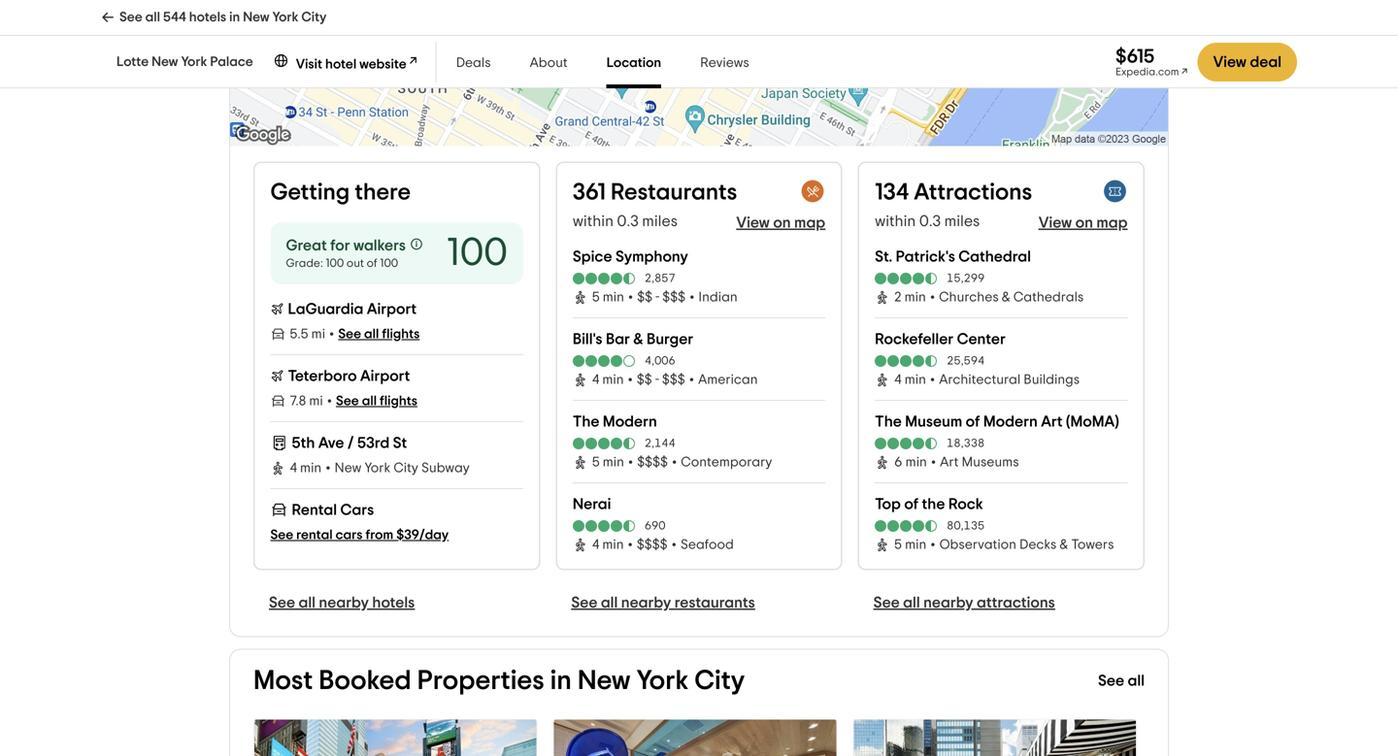 Task type: vqa. For each thing, say whether or not it's contained in the screenshot.


Task type: describe. For each thing, give the bounding box(es) containing it.
see all flights link for teterboro
[[336, 393, 418, 410]]

st. patrick's cathedral
[[875, 249, 1031, 264]]

4 min for bill's bar & burger
[[592, 373, 624, 387]]

the museum of modern art (moma)
[[875, 414, 1120, 430]]

1 horizontal spatial in
[[550, 668, 572, 695]]

lotte
[[117, 55, 149, 69]]

the museum of modern art (moma) link
[[875, 413, 1128, 431]]

544
[[163, 11, 186, 24]]

see all nearby hotels
[[269, 595, 415, 611]]

see for see all 544 hotels in new york city
[[119, 11, 142, 24]]

• down spice symphony
[[628, 291, 633, 304]]

4.5 of 5 bubbles. 2,857 reviews element
[[571, 272, 826, 285]]

min for st. patrick's cathedral
[[905, 291, 926, 304]]

rental
[[296, 529, 333, 542]]

architectural
[[939, 373, 1021, 387]]

view on map button for attractions
[[1039, 211, 1128, 232]]

see for see all
[[1098, 673, 1125, 689]]

york inside 'most booked properties in new york city' link
[[637, 668, 689, 695]]

nerai
[[573, 497, 611, 512]]

$$ for symphony
[[637, 291, 653, 304]]

cathedrals
[[1014, 291, 1084, 304]]

seafood
[[681, 538, 734, 552]]

• down rockefeller center
[[930, 373, 935, 387]]

subway
[[421, 462, 470, 475]]

4 min for nerai
[[592, 538, 624, 552]]

25,594 link
[[873, 354, 1128, 368]]

5th
[[292, 435, 315, 451]]

see all link
[[878, 672, 1145, 690]]

134
[[875, 181, 909, 204]]

american
[[698, 373, 758, 387]]

7.8 mi
[[290, 395, 323, 408]]

reviews
[[700, 56, 750, 70]]

2
[[895, 291, 902, 304]]

ave
[[318, 435, 344, 451]]

deals
[[456, 56, 491, 70]]

patrick's
[[896, 249, 955, 264]]

see for see all nearby hotels
[[269, 595, 295, 611]]

• new york city subway
[[326, 462, 470, 475]]

map for 134 attractions
[[1097, 215, 1128, 230]]

5 min for of
[[895, 538, 927, 552]]

5 min for symphony
[[592, 291, 624, 304]]

the
[[922, 497, 945, 512]]

5.5 mi
[[290, 328, 325, 341]]

york down 53rd
[[365, 462, 391, 475]]

• architectural buildings
[[930, 373, 1080, 387]]

4 down 5th
[[290, 462, 297, 475]]

st. patrick's cathedral link
[[875, 247, 1128, 266]]

rockefeller center link
[[875, 330, 1128, 348]]

4 for nerai
[[592, 538, 599, 552]]

great
[[286, 238, 327, 253]]

(moma)
[[1066, 414, 1120, 430]]

see all nearby restaurants link
[[571, 594, 755, 612]]

st.
[[875, 249, 893, 264]]

the modern link
[[573, 413, 826, 431]]

within 0.3 miles for attractions
[[875, 213, 980, 229]]

the for 361 restaurants
[[573, 414, 600, 430]]

flights for teterboro airport
[[380, 395, 418, 408]]

see rental cars from $39/day link
[[270, 527, 449, 544]]

25,594
[[947, 355, 985, 367]]

spice symphony link
[[573, 247, 826, 266]]

airport for laguardia airport
[[367, 301, 417, 317]]

$615
[[1116, 47, 1155, 67]]

2 horizontal spatial &
[[1060, 538, 1069, 552]]

1 horizontal spatial 100
[[380, 258, 398, 269]]

1 modern from the left
[[603, 414, 657, 430]]

361
[[573, 181, 606, 204]]

& for churches
[[1002, 291, 1011, 304]]

teterboro airport
[[288, 368, 410, 384]]

see all nearby attractions link
[[874, 594, 1055, 612]]

0.3 for attractions
[[920, 213, 941, 229]]

great for walkers
[[286, 238, 406, 253]]

all for see all nearby hotels
[[299, 595, 316, 611]]

see for see rental cars from $39/day
[[270, 529, 293, 542]]

see rental cars from $39/day
[[270, 529, 449, 542]]

• $$ - $$$ • indian
[[628, 291, 738, 304]]

the for 134 attractions
[[875, 414, 902, 430]]

see for see all nearby restaurants
[[571, 595, 598, 611]]

miles for restaurants
[[642, 213, 678, 229]]

4.5 of 5 bubbles. 25,594 reviews element
[[873, 354, 1128, 368]]

bill's bar & burger link
[[573, 330, 826, 348]]

laguardia airport
[[288, 301, 417, 317]]

see all 544 hotels in new york city
[[119, 11, 327, 24]]

2 horizontal spatial 100
[[447, 234, 508, 273]]

top
[[875, 497, 901, 512]]

1 vertical spatial city
[[394, 462, 418, 475]]

airport for teterboro airport
[[360, 368, 410, 384]]

• right 6 min on the bottom right of page
[[931, 456, 936, 469]]

hotel
[[325, 58, 357, 71]]

on for 134 attractions
[[1076, 215, 1094, 230]]

indian
[[699, 291, 738, 304]]

view deal button
[[1198, 43, 1298, 82]]

view on map for 361 restaurants
[[737, 215, 826, 230]]

1 horizontal spatial of
[[905, 497, 919, 512]]

all for see all nearby attractions
[[903, 595, 920, 611]]

miles for attractions
[[945, 213, 980, 229]]

cars
[[340, 502, 374, 518]]

/
[[348, 435, 354, 451]]

4 min down 5th
[[290, 462, 322, 475]]

690
[[645, 520, 666, 532]]

contemporary
[[681, 456, 772, 469]]

5.5
[[290, 328, 308, 341]]

for
[[330, 238, 350, 253]]

rockefeller
[[875, 331, 954, 347]]

see all 544 hotels in new york city link
[[101, 0, 327, 35]]

hotels for nearby
[[372, 595, 415, 611]]

out
[[347, 258, 364, 269]]

spice symphony
[[573, 249, 688, 264]]

flights for laguardia airport
[[382, 328, 420, 341]]

spice
[[573, 249, 612, 264]]

4.5 of 5 bubbles. 690 reviews element
[[571, 519, 826, 533]]

4,006
[[645, 355, 676, 367]]

view on map for 134 attractions
[[1039, 215, 1128, 230]]

nerai link
[[573, 495, 826, 514]]

4.5 of 5 bubbles. 2,144 reviews element
[[571, 437, 826, 450]]

york left the palace
[[181, 55, 207, 69]]

see all flights link for laguardia
[[338, 326, 420, 343]]

0 vertical spatial city
[[301, 11, 327, 24]]

134 attractions
[[875, 181, 1032, 204]]

$39/day
[[396, 529, 449, 542]]

location
[[607, 56, 662, 70]]

view on map button for restaurants
[[737, 211, 826, 232]]

5 for the
[[592, 456, 600, 469]]

53rd
[[357, 435, 390, 451]]

• see all flights for teterboro
[[327, 395, 418, 408]]

see all nearby attractions
[[874, 595, 1055, 611]]



Task type: locate. For each thing, give the bounding box(es) containing it.
cathedral
[[959, 249, 1031, 264]]

view deal
[[1213, 54, 1282, 70]]

0.3 for restaurants
[[617, 213, 639, 229]]

0 horizontal spatial on
[[773, 215, 791, 230]]

modern
[[603, 414, 657, 430], [984, 414, 1038, 430]]

• see all flights down teterboro airport
[[327, 395, 418, 408]]

2 modern from the left
[[984, 414, 1038, 430]]

• down bill's bar & burger
[[628, 373, 633, 387]]

4.5 of 5 bubbles. 18,338 reviews element
[[873, 437, 1128, 450]]

getting
[[270, 181, 350, 204]]

min down "bar"
[[602, 373, 624, 387]]

0 horizontal spatial the
[[573, 414, 600, 430]]

0 vertical spatial 5 min
[[592, 291, 624, 304]]

art left '(moma)'
[[1041, 414, 1063, 430]]

grade: 100 out of 100
[[286, 258, 398, 269]]

5 down the spice
[[592, 291, 600, 304]]

2 vertical spatial city
[[695, 668, 745, 695]]

1 vertical spatial in
[[550, 668, 572, 695]]

0 vertical spatial mi
[[311, 328, 325, 341]]

see inside 'link'
[[571, 595, 598, 611]]

within for 361
[[573, 213, 614, 229]]

rental
[[292, 502, 337, 518]]

0 vertical spatial see all flights link
[[338, 326, 420, 343]]

1 the from the left
[[573, 414, 600, 430]]

4 for rockefeller center
[[895, 373, 902, 387]]

4 min for rockefeller center
[[895, 373, 926, 387]]

1 horizontal spatial nearby
[[621, 595, 671, 611]]

1 horizontal spatial on
[[1076, 215, 1094, 230]]

6 min
[[895, 456, 927, 469]]

$$$ for spice symphony
[[663, 291, 686, 304]]

flights down laguardia airport
[[382, 328, 420, 341]]

0 horizontal spatial modern
[[603, 414, 657, 430]]

5 min
[[592, 291, 624, 304], [592, 456, 624, 469], [895, 538, 927, 552]]

1 horizontal spatial miles
[[945, 213, 980, 229]]

visit hotel website
[[296, 58, 407, 71]]

1 horizontal spatial &
[[1002, 291, 1011, 304]]

min for the museum of modern art (moma)
[[906, 456, 927, 469]]

min down the top of the rock
[[905, 538, 927, 552]]

5 min for modern
[[592, 456, 624, 469]]

2,857 link
[[571, 272, 826, 285]]

2 nearby from the left
[[621, 595, 671, 611]]

min down rockefeller
[[905, 373, 926, 387]]

1 horizontal spatial art
[[1041, 414, 1063, 430]]

1 vertical spatial • see all flights
[[327, 395, 418, 408]]

all inside the see all nearby hotels link
[[299, 595, 316, 611]]

min up "bar"
[[603, 291, 624, 304]]

all inside see all 544 hotels in new york city link
[[145, 11, 160, 24]]

• down 4,006 link
[[689, 373, 694, 387]]

the down bill's
[[573, 414, 600, 430]]

- down 2,857
[[656, 291, 660, 304]]

within 0.3 miles for restaurants
[[573, 213, 678, 229]]

1 miles from the left
[[642, 213, 678, 229]]

5 for spice
[[592, 291, 600, 304]]

2 miles from the left
[[945, 213, 980, 229]]

city down restaurants
[[695, 668, 745, 695]]

100
[[447, 234, 508, 273], [326, 258, 344, 269], [380, 258, 398, 269]]

city down st
[[394, 462, 418, 475]]

art down 18,338
[[940, 456, 959, 469]]

• down 4.5 of 5 bubbles. 690 reviews element
[[672, 538, 677, 552]]

4 down nerai at the left bottom of the page
[[592, 538, 599, 552]]

all for see all nearby restaurants
[[601, 595, 618, 611]]

top of the rock link
[[875, 495, 1128, 514]]

• down 2,144
[[672, 456, 677, 469]]

• down "the modern"
[[628, 456, 633, 469]]

0 vertical spatial art
[[1041, 414, 1063, 430]]

$$$ down 4,006 at the top left
[[662, 373, 685, 387]]

all
[[145, 11, 160, 24], [364, 328, 379, 341], [362, 395, 377, 408], [299, 595, 316, 611], [601, 595, 618, 611], [903, 595, 920, 611], [1128, 673, 1145, 689]]

nearby inside 'link'
[[621, 595, 671, 611]]

- for symphony
[[656, 291, 660, 304]]

0 horizontal spatial of
[[367, 258, 378, 269]]

$$$$ for nerai
[[637, 538, 668, 552]]

0 horizontal spatial view
[[737, 215, 770, 230]]

2 vertical spatial &
[[1060, 538, 1069, 552]]

1 horizontal spatial 0.3
[[920, 213, 941, 229]]

1 horizontal spatial the
[[875, 414, 902, 430]]

2 horizontal spatial nearby
[[924, 595, 974, 611]]

nearby
[[319, 595, 369, 611], [621, 595, 671, 611], [924, 595, 974, 611]]

5th ave / 53rd st
[[292, 435, 407, 451]]

18,338 link
[[873, 437, 1128, 450]]

min down nerai at the left bottom of the page
[[602, 538, 624, 552]]

map for 361 restaurants
[[794, 215, 826, 230]]

nearby down observation
[[924, 595, 974, 611]]

0 vertical spatial of
[[367, 258, 378, 269]]

view on map button
[[737, 211, 826, 232], [1039, 211, 1128, 232]]

teterboro
[[288, 368, 357, 384]]

2 within 0.3 miles from the left
[[875, 213, 980, 229]]

1 horizontal spatial within
[[875, 213, 916, 229]]

min down "the modern"
[[603, 456, 624, 469]]

view inside button
[[1213, 54, 1247, 70]]

in up the palace
[[229, 11, 240, 24]]

most
[[253, 668, 313, 695]]

1 horizontal spatial view
[[1039, 215, 1072, 230]]

5 up nerai at the left bottom of the page
[[592, 456, 600, 469]]

1 vertical spatial $$$
[[662, 373, 685, 387]]

1 vertical spatial $$$$
[[637, 538, 668, 552]]

view on map button up the cathedrals
[[1039, 211, 1128, 232]]

cars
[[336, 529, 363, 542]]

- for bar
[[655, 373, 659, 387]]

view up the "st. patrick's cathedral" link
[[1039, 215, 1072, 230]]

booked
[[319, 668, 411, 695]]

4 min down nerai at the left bottom of the page
[[592, 538, 624, 552]]

miles down 134 attractions
[[945, 213, 980, 229]]

7.8
[[290, 395, 306, 408]]

lotte new york palace
[[117, 55, 253, 69]]

1 horizontal spatial view on map
[[1039, 215, 1128, 230]]

0 horizontal spatial within 0.3 miles
[[573, 213, 678, 229]]

0 vertical spatial &
[[1002, 291, 1011, 304]]

see for see all nearby attractions
[[874, 595, 900, 611]]

observation
[[940, 538, 1017, 552]]

1 horizontal spatial hotels
[[372, 595, 415, 611]]

4 down rockefeller
[[895, 373, 902, 387]]

laguardia
[[288, 301, 364, 317]]

1 vertical spatial -
[[655, 373, 659, 387]]

361 restaurants
[[573, 181, 737, 204]]

4 min down rockefeller
[[895, 373, 926, 387]]

rock
[[949, 497, 983, 512]]

0 vertical spatial $$$$
[[637, 456, 668, 469]]

of right out
[[367, 258, 378, 269]]

min right 6 at bottom
[[906, 456, 927, 469]]

modern up 2,144
[[603, 414, 657, 430]]

$$$ down 2,857
[[663, 291, 686, 304]]

getting there
[[270, 181, 411, 204]]

& for bar
[[634, 331, 643, 347]]

nearby down • $$$$ • seafood
[[621, 595, 671, 611]]

rockefeller center
[[875, 331, 1006, 347]]

most booked properties in new york city
[[253, 668, 745, 695]]

min for nerai
[[602, 538, 624, 552]]

4 min down "bar"
[[592, 373, 624, 387]]

view up spice symphony link in the top of the page
[[737, 215, 770, 230]]

0 horizontal spatial city
[[301, 11, 327, 24]]

flights up st
[[380, 395, 418, 408]]

- down 4,006 at the top left
[[655, 373, 659, 387]]

all inside the see all link
[[1128, 673, 1145, 689]]

on for 361 restaurants
[[773, 215, 791, 230]]

visit
[[296, 58, 322, 71]]

2 horizontal spatial of
[[966, 414, 980, 430]]

1 vertical spatial $$
[[637, 373, 652, 387]]

on
[[773, 215, 791, 230], [1076, 215, 1094, 230]]

see
[[119, 11, 142, 24], [338, 328, 361, 341], [336, 395, 359, 408], [270, 529, 293, 542], [269, 595, 295, 611], [571, 595, 598, 611], [874, 595, 900, 611], [1098, 673, 1125, 689]]

all inside see all nearby restaurants 'link'
[[601, 595, 618, 611]]

0 horizontal spatial 100
[[326, 258, 344, 269]]

0 vertical spatial • see all flights
[[329, 328, 420, 341]]

restaurants
[[611, 181, 737, 204]]

18,338
[[947, 438, 985, 450]]

0 horizontal spatial view on map button
[[737, 211, 826, 232]]

1 horizontal spatial within 0.3 miles
[[875, 213, 980, 229]]

5 min down "the modern"
[[592, 456, 624, 469]]

• $$ - $$$ • american
[[628, 373, 758, 387]]

view
[[1213, 54, 1247, 70], [737, 215, 770, 230], [1039, 215, 1072, 230]]

symphony
[[616, 249, 688, 264]]

within 0.3 miles
[[573, 213, 678, 229], [875, 213, 980, 229]]

0 horizontal spatial within
[[573, 213, 614, 229]]

view on map button up spice symphony link in the top of the page
[[737, 211, 826, 232]]

attractions
[[914, 181, 1032, 204]]

york up the visit
[[272, 11, 299, 24]]

all inside see all nearby attractions link
[[903, 595, 920, 611]]

all for see all
[[1128, 673, 1145, 689]]

miles down 361 restaurants
[[642, 213, 678, 229]]

• right 7.8 mi
[[327, 395, 332, 408]]

0 vertical spatial hotels
[[189, 11, 226, 24]]

2 horizontal spatial view
[[1213, 54, 1247, 70]]

4 for bill's bar & burger
[[592, 373, 599, 387]]

2 view on map from the left
[[1039, 215, 1128, 230]]

2 horizontal spatial city
[[695, 668, 745, 695]]

see all flights link down teterboro airport
[[336, 393, 418, 410]]

• art museums
[[931, 456, 1019, 469]]

top of the rock
[[875, 497, 983, 512]]

1 view on map from the left
[[737, 215, 826, 230]]

see all flights link down laguardia airport
[[338, 326, 420, 343]]

expedia.com
[[1116, 67, 1179, 77]]

burger
[[647, 331, 694, 347]]

within for 134
[[875, 213, 916, 229]]

0 vertical spatial $$
[[637, 291, 653, 304]]

0 vertical spatial $$$
[[663, 291, 686, 304]]

see all
[[1098, 673, 1145, 689]]

0 vertical spatial in
[[229, 11, 240, 24]]

0 horizontal spatial art
[[940, 456, 959, 469]]

& right decks
[[1060, 538, 1069, 552]]

2 vertical spatial of
[[905, 497, 919, 512]]

hotels down from
[[372, 595, 415, 611]]

• up see all nearby restaurants
[[628, 538, 633, 552]]

min for rockefeller center
[[905, 373, 926, 387]]

1 horizontal spatial modern
[[984, 414, 1038, 430]]

2,144
[[645, 438, 676, 450]]

from
[[366, 529, 394, 542]]

$$ for bar
[[637, 373, 652, 387]]

5 min up "bar"
[[592, 291, 624, 304]]

6
[[895, 456, 903, 469]]

4 down bill's
[[592, 373, 599, 387]]

$$ down 2,857
[[637, 291, 653, 304]]

mi right 5.5
[[311, 328, 325, 341]]

$$ down 4,006 at the top left
[[637, 373, 652, 387]]

& down 15,299 link
[[1002, 291, 1011, 304]]

15,299 link
[[873, 272, 1128, 285]]

1 vertical spatial airport
[[360, 368, 410, 384]]

in
[[229, 11, 240, 24], [550, 668, 572, 695]]

in right properties
[[550, 668, 572, 695]]

1 on from the left
[[773, 215, 791, 230]]

1 vertical spatial 5 min
[[592, 456, 624, 469]]

0 horizontal spatial &
[[634, 331, 643, 347]]

1 nearby from the left
[[319, 595, 369, 611]]

0 horizontal spatial in
[[229, 11, 240, 24]]

min for bill's bar & burger
[[602, 373, 624, 387]]

4.0 of 5 bubbles. 4,006 reviews element
[[571, 354, 826, 368]]

• see all flights down laguardia airport
[[329, 328, 420, 341]]

mi for teterboro
[[309, 395, 323, 408]]

of
[[367, 258, 378, 269], [966, 414, 980, 430], [905, 497, 919, 512]]

4.5 of 5 bubbles. 80,135 reviews element
[[873, 519, 1128, 533]]

0 vertical spatial flights
[[382, 328, 420, 341]]

the modern
[[573, 414, 657, 430]]

city up the visit
[[301, 11, 327, 24]]

min for top of the rock
[[905, 538, 927, 552]]

2 within from the left
[[875, 213, 916, 229]]

min down 5th
[[300, 462, 322, 475]]

0 vertical spatial 5
[[592, 291, 600, 304]]

5 down top
[[895, 538, 902, 552]]

1 vertical spatial see all flights link
[[336, 393, 418, 410]]

within down 361
[[573, 213, 614, 229]]

nearby for 134
[[924, 595, 974, 611]]

the up 6 at bottom
[[875, 414, 902, 430]]

bar
[[606, 331, 630, 347]]

york inside see all 544 hotels in new york city link
[[272, 11, 299, 24]]

3 nearby from the left
[[924, 595, 974, 611]]

modern up 18,338 link
[[984, 414, 1038, 430]]

visit hotel website link
[[273, 51, 420, 73]]

new
[[243, 11, 270, 24], [152, 55, 178, 69], [335, 462, 362, 475], [578, 668, 631, 695]]

rental cars
[[292, 502, 374, 518]]

see all nearby restaurants
[[571, 595, 755, 611]]

nearby down cars
[[319, 595, 369, 611]]

0 horizontal spatial hotels
[[189, 11, 226, 24]]

view on map up the cathedrals
[[1039, 215, 1128, 230]]

flights
[[382, 328, 420, 341], [380, 395, 418, 408]]

airport down walkers
[[367, 301, 417, 317]]

see all nearby hotels link
[[269, 594, 415, 612]]

2 the from the left
[[875, 414, 902, 430]]

0 horizontal spatial nearby
[[319, 595, 369, 611]]

mi right 7.8
[[309, 395, 323, 408]]

1 horizontal spatial map
[[1097, 215, 1128, 230]]

2 vertical spatial 5 min
[[895, 538, 927, 552]]

$$$$
[[637, 456, 668, 469], [637, 538, 668, 552]]

-
[[656, 291, 660, 304], [655, 373, 659, 387]]

0 horizontal spatial map
[[794, 215, 826, 230]]

0.3 up spice symphony
[[617, 213, 639, 229]]

museums
[[962, 456, 1019, 469]]

4,006 link
[[571, 354, 826, 368]]

on up spice symphony link in the top of the page
[[773, 215, 791, 230]]

4.5 of 5 bubbles. 15,299 reviews element
[[873, 272, 1128, 285]]

of left the
[[905, 497, 919, 512]]

1 vertical spatial art
[[940, 456, 959, 469]]

view on map up spice symphony link in the top of the page
[[737, 215, 826, 230]]

0 vertical spatial airport
[[367, 301, 417, 317]]

1 horizontal spatial view on map button
[[1039, 211, 1128, 232]]

grade:
[[286, 258, 323, 269]]

0 horizontal spatial 0.3
[[617, 213, 639, 229]]

min right 2 on the top right of the page
[[905, 291, 926, 304]]

1 horizontal spatial city
[[394, 462, 418, 475]]

0 horizontal spatial miles
[[642, 213, 678, 229]]

• see all flights for laguardia
[[329, 328, 420, 341]]

2 map from the left
[[1097, 215, 1128, 230]]

0 horizontal spatial view on map
[[737, 215, 826, 230]]

within 0.3 miles up spice symphony
[[573, 213, 678, 229]]

2 vertical spatial 5
[[895, 538, 902, 552]]

0 vertical spatial -
[[656, 291, 660, 304]]

miles
[[642, 213, 678, 229], [945, 213, 980, 229]]

within
[[573, 213, 614, 229], [875, 213, 916, 229]]

of up 18,338
[[966, 414, 980, 430]]

hotels right 544
[[189, 11, 226, 24]]

airport right teterboro
[[360, 368, 410, 384]]

1 vertical spatial of
[[966, 414, 980, 430]]

within 0.3 miles up "patrick's"
[[875, 213, 980, 229]]

1 view on map button from the left
[[737, 211, 826, 232]]

• down the
[[931, 538, 936, 552]]

5 for top
[[895, 538, 902, 552]]

st
[[393, 435, 407, 451]]

1 within 0.3 miles from the left
[[573, 213, 678, 229]]

view left deal
[[1213, 54, 1247, 70]]

view for 134 attractions
[[1039, 215, 1072, 230]]

• down ave
[[326, 462, 331, 475]]

• $$$$ • seafood
[[628, 538, 734, 552]]

1 vertical spatial 5
[[592, 456, 600, 469]]

1 0.3 from the left
[[617, 213, 639, 229]]

on up the cathedrals
[[1076, 215, 1094, 230]]

2 view on map button from the left
[[1039, 211, 1128, 232]]

min for the modern
[[603, 456, 624, 469]]

1 vertical spatial mi
[[309, 395, 323, 408]]

all for see all 544 hotels in new york city
[[145, 11, 160, 24]]

2 on from the left
[[1076, 215, 1094, 230]]

0.3 up "patrick's"
[[920, 213, 941, 229]]

view for 361 restaurants
[[737, 215, 770, 230]]

min for spice symphony
[[603, 291, 624, 304]]

1 vertical spatial hotels
[[372, 595, 415, 611]]

within down the 134
[[875, 213, 916, 229]]

& right "bar"
[[634, 331, 643, 347]]

• right 2 min
[[930, 291, 935, 304]]

$$$$ down 690
[[637, 538, 668, 552]]

churches
[[939, 291, 999, 304]]

museum
[[905, 414, 963, 430]]

1 vertical spatial flights
[[380, 395, 418, 408]]

there
[[355, 181, 411, 204]]

1 within from the left
[[573, 213, 614, 229]]

$$$$ down 2,144
[[637, 456, 668, 469]]

nearby for 361
[[621, 595, 671, 611]]

website
[[360, 58, 407, 71]]

• $$$$ • contemporary
[[628, 456, 772, 469]]

1 vertical spatial &
[[634, 331, 643, 347]]

• down 2,857 link on the top
[[690, 291, 695, 304]]

2 0.3 from the left
[[920, 213, 941, 229]]

hotels
[[189, 11, 226, 24], [372, 595, 415, 611]]

york down see all nearby restaurants 'link'
[[637, 668, 689, 695]]

$$$$ for the modern
[[637, 456, 668, 469]]

80,135 link
[[873, 519, 1128, 533]]

mi for laguardia
[[311, 328, 325, 341]]

• right the 5.5 mi
[[329, 328, 334, 341]]

1 map from the left
[[794, 215, 826, 230]]

4
[[592, 373, 599, 387], [895, 373, 902, 387], [290, 462, 297, 475], [592, 538, 599, 552]]

5 min down the top of the rock
[[895, 538, 927, 552]]

$$$ for bill's bar & burger
[[662, 373, 685, 387]]

bill's bar & burger
[[573, 331, 694, 347]]

hotels for 544
[[189, 11, 226, 24]]



